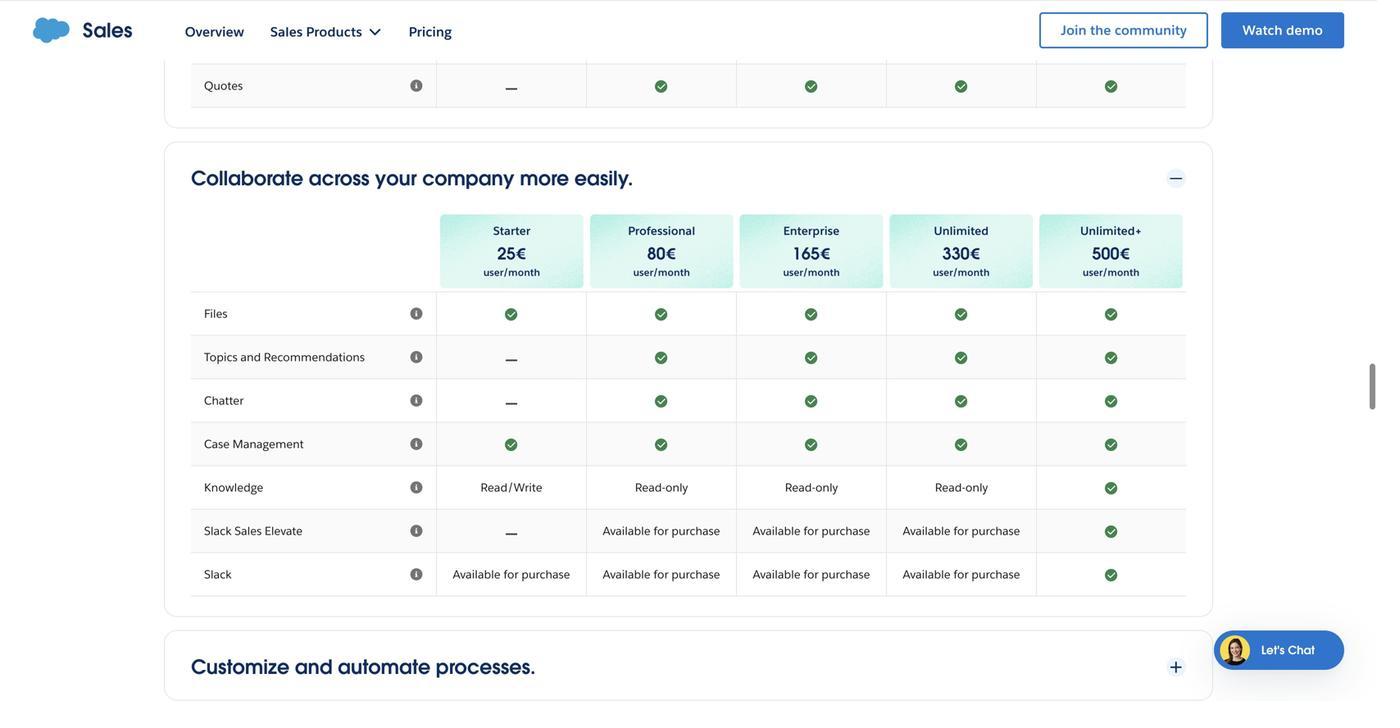 Task type: describe. For each thing, give the bounding box(es) containing it.
case
[[204, 437, 230, 452]]

read/write
[[481, 480, 543, 495]]

topics and recommendations row
[[191, 336, 1187, 379]]

3 only from the left
[[966, 480, 988, 495]]

read- for 1st read-only cell from left
[[635, 480, 666, 495]]

25
[[498, 243, 516, 265]]

500
[[1093, 243, 1120, 265]]

read- for 1st read-only cell from the right
[[936, 480, 966, 495]]

80
[[647, 243, 666, 265]]

us
[[1034, 13, 1048, 27]]

user/month for 500
[[1083, 266, 1140, 279]]

enterprise
[[784, 224, 840, 238]]

knowledge
[[204, 480, 264, 495]]

unlimited 330 € user/month
[[933, 224, 990, 279]]

let's
[[1262, 643, 1285, 658]]

wrapper image
[[1167, 169, 1187, 188]]

sales link
[[33, 17, 133, 43]]

collaborate across your company more easily.
[[191, 166, 634, 191]]

slack sales elevate
[[204, 524, 303, 539]]

contact us 00800 7253 3333
[[970, 13, 1067, 47]]

not included image for topics and recommendations
[[450, 349, 573, 366]]

your
[[375, 166, 417, 191]]

€ for 500
[[1120, 243, 1131, 265]]

read- for second read-only cell from the left
[[785, 480, 816, 495]]

1 read-only from the left
[[635, 480, 688, 495]]

€ for 80
[[666, 243, 677, 265]]

and for products
[[254, 35, 275, 50]]

1 read-only cell from the left
[[587, 466, 737, 510]]

files row
[[191, 292, 1187, 336]]

professional
[[628, 224, 696, 238]]

row containing knowledge
[[191, 466, 1187, 510]]

let's chat
[[1262, 643, 1315, 658]]

row containing slack
[[191, 553, 1187, 597]]

books
[[307, 35, 339, 50]]

not included image for quotes
[[450, 78, 573, 94]]

330
[[943, 243, 970, 265]]

not included image for slack sales elevate
[[450, 523, 573, 539]]

recommendations
[[264, 350, 365, 365]]

2 read-only from the left
[[785, 480, 838, 495]]

professional 80 € user/month
[[628, 224, 696, 279]]

across
[[309, 166, 370, 191]]

company
[[422, 166, 515, 191]]

1 cell from the left
[[587, 21, 737, 65]]

165
[[793, 243, 820, 265]]

chatter
[[204, 393, 244, 408]]

case management row
[[191, 423, 1187, 466]]

user/month for 80
[[634, 266, 690, 279]]

user/month for 330
[[933, 266, 990, 279]]

2 only from the left
[[816, 480, 838, 495]]

row group containing files
[[191, 292, 1187, 597]]

products
[[204, 35, 251, 50]]



Task type: locate. For each thing, give the bounding box(es) containing it.
slack
[[204, 524, 232, 539], [204, 567, 232, 582]]

and left price
[[254, 35, 275, 50]]

1 € from the left
[[516, 243, 527, 265]]

topics and recommendations
[[204, 350, 365, 365]]

unlimited+
[[1081, 224, 1143, 238]]

chat
[[1289, 643, 1315, 658]]

5 user/month from the left
[[1083, 266, 1140, 279]]

1 vertical spatial sales
[[235, 524, 262, 539]]

3 row from the top
[[191, 466, 1187, 510]]

4 € from the left
[[970, 243, 981, 265]]

sales
[[83, 18, 133, 43], [235, 524, 262, 539]]

row containing 25
[[191, 211, 1187, 292]]

more
[[520, 166, 569, 191]]

2 row group from the top
[[191, 292, 1187, 597]]

user/month for 165
[[783, 266, 840, 279]]

1 row from the top
[[191, 0, 1187, 21]]

products and price books
[[204, 35, 339, 50]]

0 vertical spatial row group
[[191, 0, 1187, 108]]

2 read-only cell from the left
[[737, 466, 887, 510]]

3 € from the left
[[820, 243, 831, 265]]

only
[[666, 480, 688, 495], [816, 480, 838, 495], [966, 480, 988, 495]]

3 user/month from the left
[[783, 266, 840, 279]]

7253
[[1008, 32, 1036, 47]]

5 € from the left
[[1120, 243, 1131, 265]]

and
[[254, 35, 275, 50], [241, 350, 261, 365]]

1 horizontal spatial only
[[816, 480, 838, 495]]

available for purchase
[[603, 524, 721, 539], [753, 524, 871, 539], [903, 524, 1021, 539], [453, 567, 570, 582], [603, 567, 721, 582], [753, 567, 871, 582], [903, 567, 1021, 582]]

collaborate
[[191, 166, 303, 191]]

and inside products and price books row
[[254, 35, 275, 50]]

3 not included image from the top
[[450, 349, 573, 366]]

read-only cell
[[587, 466, 737, 510], [737, 466, 887, 510], [887, 466, 1037, 510]]

€ inside unlimited 330 € user/month
[[970, 243, 981, 265]]

chatter row
[[191, 379, 1187, 423]]

user/month down 330
[[933, 266, 990, 279]]

and inside topics and recommendations row
[[241, 350, 261, 365]]

€ inside 'starter 25 € user/month'
[[516, 243, 527, 265]]

user/month
[[484, 266, 541, 279], [634, 266, 690, 279], [783, 266, 840, 279], [933, 266, 990, 279], [1083, 266, 1140, 279]]

€ inside unlimited+ 500 € user/month
[[1120, 243, 1131, 265]]

1 row group from the top
[[191, 0, 1187, 108]]

read-
[[635, 480, 666, 495], [785, 480, 816, 495], [936, 480, 966, 495]]

€ inside the professional 80 € user/month
[[666, 243, 677, 265]]

€ down starter
[[516, 243, 527, 265]]

1 user/month from the left
[[484, 266, 541, 279]]

slack for slack
[[204, 567, 232, 582]]

starter
[[493, 224, 531, 238]]

row
[[191, 0, 1187, 21], [191, 211, 1187, 292], [191, 466, 1187, 510], [191, 510, 1187, 553], [191, 553, 1187, 597]]

row containing slack sales elevate
[[191, 510, 1187, 553]]

0 horizontal spatial read-only
[[635, 480, 688, 495]]

starter 25 € user/month
[[484, 224, 541, 279]]

2 read- from the left
[[785, 480, 816, 495]]

contact us link
[[989, 13, 1048, 27]]

purchase
[[672, 524, 721, 539], [822, 524, 871, 539], [972, 524, 1021, 539], [522, 567, 570, 582], [672, 567, 721, 582], [822, 567, 871, 582], [972, 567, 1021, 582]]

2 not included image from the top
[[450, 78, 573, 94]]

included image
[[600, 0, 723, 7], [750, 0, 873, 7], [900, 0, 1024, 7], [1051, 0, 1174, 7], [450, 34, 573, 51], [1051, 34, 1174, 51], [600, 78, 723, 94], [750, 78, 873, 94], [900, 78, 1024, 94], [1051, 78, 1174, 94], [450, 306, 573, 322], [600, 306, 723, 322], [750, 306, 873, 322], [900, 306, 1024, 322], [1051, 306, 1174, 322], [600, 349, 723, 366], [750, 349, 873, 366], [900, 349, 1024, 366], [1051, 349, 1174, 366], [600, 393, 723, 409], [750, 393, 873, 409], [900, 393, 1024, 409], [1051, 393, 1174, 409], [450, 436, 573, 452], [600, 436, 723, 452], [750, 436, 873, 452], [900, 436, 1024, 452], [1051, 436, 1174, 452], [1051, 480, 1174, 496], [1051, 523, 1174, 539], [1051, 566, 1174, 583]]

sales inside sales link
[[83, 18, 133, 43]]

0 vertical spatial and
[[254, 35, 275, 50]]

0 vertical spatial sales
[[83, 18, 133, 43]]

3 cell from the left
[[887, 21, 1037, 65]]

not included image
[[450, 0, 573, 7], [450, 78, 573, 94], [450, 349, 573, 366], [450, 393, 573, 409], [450, 523, 573, 539]]

2 cell from the left
[[737, 21, 887, 65]]

slack down slack sales elevate
[[204, 567, 232, 582]]

4 user/month from the left
[[933, 266, 990, 279]]

unlimited+ 500 € user/month
[[1081, 224, 1143, 279]]

for
[[654, 524, 669, 539], [804, 524, 819, 539], [954, 524, 969, 539], [504, 567, 519, 582], [654, 567, 669, 582], [804, 567, 819, 582], [954, 567, 969, 582]]

3 read- from the left
[[936, 480, 966, 495]]

0 vertical spatial slack
[[204, 524, 232, 539]]

slack for slack sales elevate
[[204, 524, 232, 539]]

1 vertical spatial row group
[[191, 292, 1187, 597]]

3 read-only from the left
[[936, 480, 988, 495]]

and right topics on the left
[[241, 350, 261, 365]]

case management
[[204, 437, 304, 452]]

table
[[191, 211, 1187, 597]]

quotes
[[204, 78, 243, 93]]

user/month inside unlimited+ 500 € user/month
[[1083, 266, 1140, 279]]

files
[[204, 306, 228, 321]]

cell
[[587, 21, 737, 65], [737, 21, 887, 65], [887, 21, 1037, 65]]

read-only
[[635, 480, 688, 495], [785, 480, 838, 495], [936, 480, 988, 495]]

1 vertical spatial and
[[241, 350, 261, 365]]

row group containing products and price books
[[191, 0, 1187, 108]]

0 horizontal spatial read-
[[635, 480, 666, 495]]

3 read-only cell from the left
[[887, 466, 1037, 510]]

2 user/month from the left
[[634, 266, 690, 279]]

€ for 330
[[970, 243, 981, 265]]

1 horizontal spatial read-only
[[785, 480, 838, 495]]

user/month down '500'
[[1083, 266, 1140, 279]]

00800
[[970, 32, 1005, 47]]

slack down knowledge
[[204, 524, 232, 539]]

1 read- from the left
[[635, 480, 666, 495]]

salesforce context menu utility navigation
[[1027, 11, 1345, 50]]

user/month for 25
[[484, 266, 541, 279]]

5 not included image from the top
[[450, 523, 573, 539]]

products and price books row
[[191, 21, 1187, 65]]

4 row from the top
[[191, 510, 1187, 553]]

quotes row
[[191, 65, 1187, 108]]

1 horizontal spatial sales
[[235, 524, 262, 539]]

collaborate across your company more easily. button
[[191, 165, 1187, 192]]

2 slack from the top
[[204, 567, 232, 582]]

€ down 'enterprise' at the right of the page
[[820, 243, 831, 265]]

€ down unlimited+
[[1120, 243, 1131, 265]]

0 horizontal spatial sales
[[83, 18, 133, 43]]

row group
[[191, 0, 1187, 108], [191, 292, 1187, 597]]

0 horizontal spatial only
[[666, 480, 688, 495]]

enterprise 165 € user/month
[[783, 224, 840, 279]]

3333
[[1039, 32, 1067, 47]]

2 horizontal spatial read-only
[[936, 480, 988, 495]]

€
[[516, 243, 527, 265], [666, 243, 677, 265], [820, 243, 831, 265], [970, 243, 981, 265], [1120, 243, 1131, 265]]

1 only from the left
[[666, 480, 688, 495]]

€ inside enterprise 165 € user/month
[[820, 243, 831, 265]]

2 € from the left
[[666, 243, 677, 265]]

2 row from the top
[[191, 211, 1187, 292]]

1 horizontal spatial read-
[[785, 480, 816, 495]]

table containing 25
[[191, 211, 1187, 597]]

contact
[[989, 13, 1031, 27]]

unlimited
[[934, 224, 989, 238]]

price
[[278, 35, 304, 50]]

let's chat button
[[1214, 631, 1345, 670]]

user/month down 165
[[783, 266, 840, 279]]

€ down professional
[[666, 243, 677, 265]]

user/month down '80'
[[634, 266, 690, 279]]

€ for 165
[[820, 243, 831, 265]]

1 not included image from the top
[[450, 0, 573, 7]]

€ down unlimited
[[970, 243, 981, 265]]

column header
[[191, 211, 437, 292]]

not included image for chatter
[[450, 393, 573, 409]]

2 horizontal spatial only
[[966, 480, 988, 495]]

management
[[233, 437, 304, 452]]

1 vertical spatial slack
[[204, 567, 232, 582]]

4 not included image from the top
[[450, 393, 573, 409]]

€ for 25
[[516, 243, 527, 265]]

5 row from the top
[[191, 553, 1187, 597]]

site tools navigation
[[940, 10, 1345, 56]]

user/month inside the professional 80 € user/month
[[634, 266, 690, 279]]

available
[[603, 524, 651, 539], [753, 524, 801, 539], [903, 524, 951, 539], [453, 567, 501, 582], [603, 567, 651, 582], [753, 567, 801, 582], [903, 567, 951, 582]]

and for topics
[[241, 350, 261, 365]]

read/write cell
[[437, 466, 587, 510]]

available for purchase cell
[[587, 510, 737, 553], [737, 510, 887, 553], [887, 510, 1037, 553], [437, 553, 587, 597], [587, 553, 737, 597], [737, 553, 887, 597], [887, 553, 1037, 597]]

elevate
[[265, 524, 303, 539]]

2 horizontal spatial read-
[[936, 480, 966, 495]]

easily.
[[575, 166, 634, 191]]

user/month down 25
[[484, 266, 541, 279]]

topics
[[204, 350, 238, 365]]

1 slack from the top
[[204, 524, 232, 539]]

sales inside row
[[235, 524, 262, 539]]



Task type: vqa. For each thing, say whether or not it's contained in the screenshot.
ANSWERS
no



